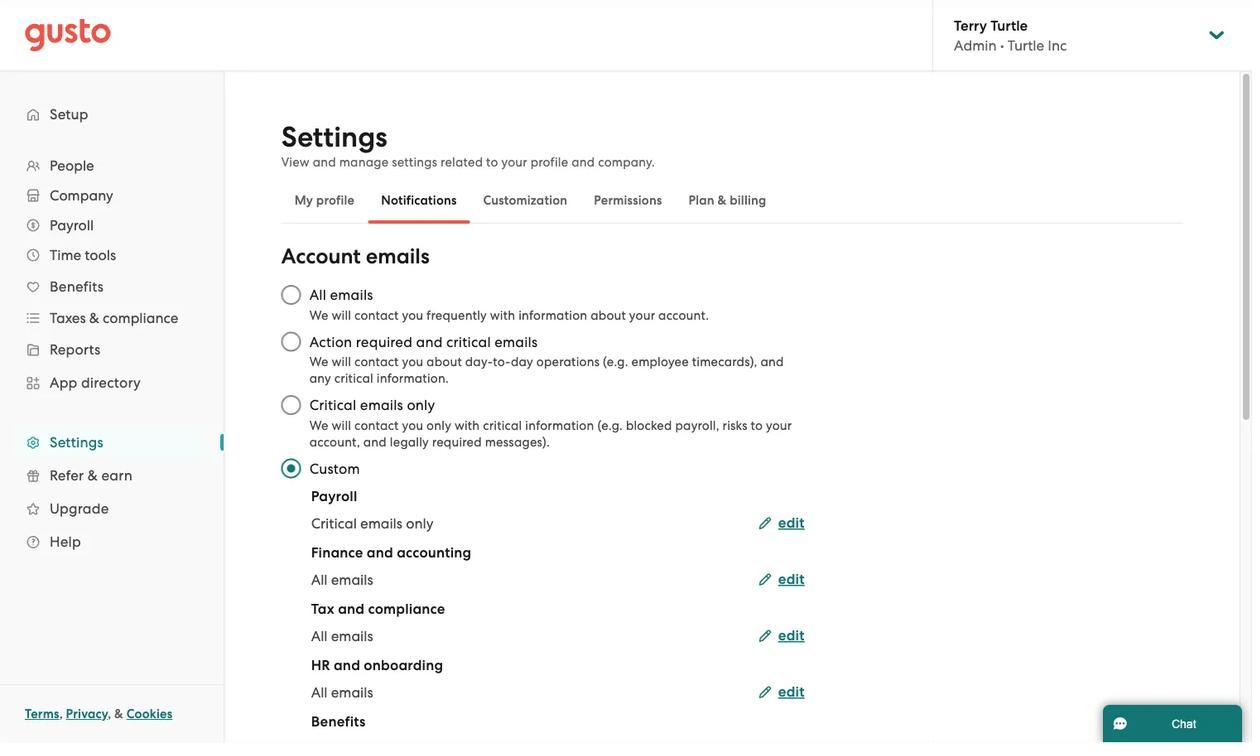Task type: vqa. For each thing, say whether or not it's contained in the screenshot.
Performance reviews dropdown button on the bottom of page
no



Task type: locate. For each thing, give the bounding box(es) containing it.
2 we from the top
[[310, 355, 328, 369]]

settings
[[281, 121, 388, 154], [50, 434, 103, 451]]

directory
[[81, 374, 141, 391]]

3 contact from the top
[[355, 418, 399, 432]]

1 vertical spatial payroll
[[311, 488, 357, 505]]

,
[[59, 707, 63, 722], [108, 707, 111, 722]]

1 vertical spatial with
[[455, 418, 480, 432]]

1 edit from the top
[[779, 514, 805, 531]]

critical
[[447, 333, 491, 350], [334, 371, 374, 386], [483, 418, 522, 432]]

upgrade link
[[17, 494, 207, 524]]

& inside 'dropdown button'
[[89, 310, 99, 326]]

0 vertical spatial only
[[407, 397, 435, 413]]

settings tabs tab list
[[281, 177, 1183, 224]]

payroll inside dropdown button
[[50, 217, 94, 234]]

compliance for tax and compliance
[[368, 601, 445, 618]]

home image
[[25, 19, 111, 52]]

1 vertical spatial benefits
[[311, 713, 366, 730]]

refer & earn link
[[17, 461, 207, 490]]

action
[[310, 333, 352, 350]]

1 vertical spatial critical
[[311, 515, 357, 531]]

profile inside button
[[316, 193, 355, 208]]

settings up manage
[[281, 121, 388, 154]]

& inside 'link'
[[88, 467, 98, 484]]

compliance up onboarding
[[368, 601, 445, 618]]

will for all
[[332, 308, 351, 322]]

billing
[[730, 193, 767, 208]]

notifications
[[381, 193, 457, 208]]

0 horizontal spatial your
[[502, 155, 528, 169]]

edit button for onboarding
[[759, 682, 805, 702]]

account emails
[[281, 244, 430, 269]]

privacy link
[[66, 707, 108, 722]]

all down account at left
[[310, 287, 327, 303]]

critical emails only down information.
[[310, 397, 435, 413]]

related
[[441, 155, 483, 169]]

all emails
[[310, 287, 373, 303], [311, 571, 373, 588], [311, 628, 373, 644], [311, 684, 373, 700]]

1 edit button from the top
[[759, 513, 805, 533]]

and left company.
[[572, 155, 595, 169]]

critical
[[310, 397, 357, 413], [311, 515, 357, 531]]

& right plan
[[718, 193, 727, 208]]

1 horizontal spatial ,
[[108, 707, 111, 722]]

required up information.
[[356, 333, 413, 350]]

you up legally
[[402, 418, 424, 432]]

and
[[313, 155, 336, 169], [572, 155, 595, 169], [416, 333, 443, 350], [761, 355, 784, 369], [363, 434, 387, 449], [367, 544, 393, 561], [338, 601, 365, 618], [334, 657, 360, 674]]

emails down account emails on the left of page
[[330, 287, 373, 303]]

only down information.
[[407, 397, 435, 413]]

list
[[0, 151, 224, 558]]

we inside "we will contact you only with critical information (e.g. blocked payroll, risks to your account, and legally required messages)."
[[310, 418, 328, 432]]

1 horizontal spatial required
[[432, 434, 482, 449]]

(e.g. left the blocked
[[598, 418, 623, 432]]

we for critical
[[310, 418, 328, 432]]

compliance inside 'dropdown button'
[[103, 310, 178, 326]]

critical up the day-
[[447, 333, 491, 350]]

1 horizontal spatial compliance
[[368, 601, 445, 618]]

plan
[[689, 193, 715, 208]]

0 vertical spatial payroll
[[50, 217, 94, 234]]

2 vertical spatial will
[[332, 418, 351, 432]]

will down action
[[332, 355, 351, 369]]

, left privacy link at the left bottom of the page
[[59, 707, 63, 722]]

will inside we will contact you about day-to-day operations (e.g. employee timecards), and any critical information.
[[332, 355, 351, 369]]

1 horizontal spatial benefits
[[311, 713, 366, 730]]

company
[[50, 187, 113, 204]]

time tools
[[50, 247, 116, 263]]

all emails for tax
[[311, 628, 373, 644]]

you inside "we will contact you only with critical information (e.g. blocked payroll, risks to your account, and legally required messages)."
[[402, 418, 424, 432]]

All emails radio
[[273, 277, 310, 313]]

only up "accounting"
[[406, 515, 434, 531]]

edit button for accounting
[[759, 570, 805, 589]]

1 horizontal spatial profile
[[531, 155, 569, 169]]

compliance
[[103, 310, 178, 326], [368, 601, 445, 618]]

refer & earn
[[50, 467, 132, 484]]

only
[[407, 397, 435, 413], [427, 418, 452, 432], [406, 515, 434, 531]]

0 vertical spatial with
[[490, 308, 515, 322]]

contact for action
[[355, 355, 399, 369]]

0 horizontal spatial payroll
[[50, 217, 94, 234]]

setup
[[50, 106, 88, 123]]

we up the any
[[310, 355, 328, 369]]

3 edit from the top
[[779, 627, 805, 644]]

4 edit button from the top
[[759, 682, 805, 702]]

0 vertical spatial your
[[502, 155, 528, 169]]

notifications button
[[368, 181, 470, 220]]

settings up refer
[[50, 434, 103, 451]]

1 horizontal spatial your
[[629, 308, 655, 322]]

0 horizontal spatial compliance
[[103, 310, 178, 326]]

edit button
[[759, 513, 805, 533], [759, 570, 805, 589], [759, 626, 805, 646], [759, 682, 805, 702]]

will inside "we will contact you only with critical information (e.g. blocked payroll, risks to your account, and legally required messages)."
[[332, 418, 351, 432]]

2 will from the top
[[332, 355, 351, 369]]

0 vertical spatial critical
[[447, 333, 491, 350]]

1 horizontal spatial settings
[[281, 121, 388, 154]]

inc
[[1048, 37, 1067, 54]]

2 contact from the top
[[355, 355, 399, 369]]

&
[[718, 193, 727, 208], [89, 310, 99, 326], [88, 467, 98, 484], [114, 707, 123, 722]]

2 you from the top
[[402, 355, 424, 369]]

1 vertical spatial about
[[427, 355, 462, 369]]

settings inside the settings view and manage settings related to your profile and company.
[[281, 121, 388, 154]]

3 you from the top
[[402, 418, 424, 432]]

we inside we will contact you about day-to-day operations (e.g. employee timecards), and any critical information.
[[310, 355, 328, 369]]

and inside we will contact you about day-to-day operations (e.g. employee timecards), and any critical information.
[[761, 355, 784, 369]]

0 vertical spatial contact
[[355, 308, 399, 322]]

0 horizontal spatial profile
[[316, 193, 355, 208]]

2 vertical spatial critical
[[483, 418, 522, 432]]

contact inside we will contact you about day-to-day operations (e.g. employee timecards), and any critical information.
[[355, 355, 399, 369]]

view
[[281, 155, 310, 169]]

all for finance and accounting
[[311, 571, 328, 588]]

critical down the any
[[310, 397, 357, 413]]

manage
[[339, 155, 389, 169]]

1 vertical spatial critical
[[334, 371, 374, 386]]

1 vertical spatial only
[[427, 418, 452, 432]]

hr and onboarding
[[311, 657, 443, 674]]

settings view and manage settings related to your profile and company.
[[281, 121, 655, 169]]

we up account,
[[310, 418, 328, 432]]

settings for settings
[[50, 434, 103, 451]]

profile inside the settings view and manage settings related to your profile and company.
[[531, 155, 569, 169]]

1 vertical spatial compliance
[[368, 601, 445, 618]]

all for tax and compliance
[[311, 628, 328, 644]]

(e.g.
[[603, 355, 629, 369], [598, 418, 623, 432]]

information
[[519, 308, 588, 322], [525, 418, 594, 432]]

4 edit from the top
[[779, 683, 805, 700]]

emails up finance and accounting
[[360, 515, 403, 531]]

2 vertical spatial we
[[310, 418, 328, 432]]

app
[[50, 374, 77, 391]]

will
[[332, 308, 351, 322], [332, 355, 351, 369], [332, 418, 351, 432]]

all emails down hr
[[311, 684, 373, 700]]

contact inside "we will contact you only with critical information (e.g. blocked payroll, risks to your account, and legally required messages)."
[[355, 418, 399, 432]]

& inside button
[[718, 193, 727, 208]]

& for compliance
[[89, 310, 99, 326]]

information up operations
[[519, 308, 588, 322]]

0 vertical spatial settings
[[281, 121, 388, 154]]

we for all
[[310, 308, 328, 322]]

& left "earn"
[[88, 467, 98, 484]]

your
[[502, 155, 528, 169], [629, 308, 655, 322], [766, 418, 792, 432]]

profile up customization
[[531, 155, 569, 169]]

1 horizontal spatial payroll
[[311, 488, 357, 505]]

emails down tax and compliance
[[331, 628, 373, 644]]

1 vertical spatial turtle
[[1008, 37, 1045, 54]]

settings for settings view and manage settings related to your profile and company.
[[281, 121, 388, 154]]

2 edit from the top
[[779, 571, 805, 588]]

1 vertical spatial (e.g.
[[598, 418, 623, 432]]

3 we from the top
[[310, 418, 328, 432]]

0 horizontal spatial about
[[427, 355, 462, 369]]

your right risks at bottom right
[[766, 418, 792, 432]]

0 vertical spatial to
[[486, 155, 498, 169]]

all
[[310, 287, 327, 303], [311, 571, 328, 588], [311, 628, 328, 644], [311, 684, 328, 700]]

will up account,
[[332, 418, 351, 432]]

all down the tax
[[311, 628, 328, 644]]

we
[[310, 308, 328, 322], [310, 355, 328, 369], [310, 418, 328, 432]]

to-
[[493, 355, 511, 369]]

settings inside gusto navigation element
[[50, 434, 103, 451]]

0 vertical spatial about
[[591, 308, 626, 322]]

0 vertical spatial benefits
[[50, 278, 104, 295]]

tax and compliance
[[311, 601, 445, 618]]

0 horizontal spatial benefits
[[50, 278, 104, 295]]

action required and critical emails
[[310, 333, 538, 350]]

your up customization
[[502, 155, 528, 169]]

we will contact you about day-to-day operations (e.g. employee timecards), and any critical information.
[[310, 355, 784, 386]]

benefits down time tools
[[50, 278, 104, 295]]

critical emails only up finance and accounting
[[311, 515, 434, 531]]

with inside "we will contact you only with critical information (e.g. blocked payroll, risks to your account, and legally required messages)."
[[455, 418, 480, 432]]

will up action
[[332, 308, 351, 322]]

1 vertical spatial required
[[432, 434, 482, 449]]

required right legally
[[432, 434, 482, 449]]

all up the tax
[[311, 571, 328, 588]]

account.
[[659, 308, 709, 322]]

1 vertical spatial settings
[[50, 434, 103, 451]]

contact up information.
[[355, 355, 399, 369]]

1 vertical spatial will
[[332, 355, 351, 369]]

0 vertical spatial information
[[519, 308, 588, 322]]

2 horizontal spatial your
[[766, 418, 792, 432]]

permissions button
[[581, 181, 676, 220]]

and inside "we will contact you only with critical information (e.g. blocked payroll, risks to your account, and legally required messages)."
[[363, 434, 387, 449]]

you for and
[[402, 355, 424, 369]]

compliance down benefits link
[[103, 310, 178, 326]]

payroll up time
[[50, 217, 94, 234]]

(e.g. inside we will contact you about day-to-day operations (e.g. employee timecards), and any critical information.
[[603, 355, 629, 369]]

turtle right the •
[[1008, 37, 1045, 54]]

your inside "we will contact you only with critical information (e.g. blocked payroll, risks to your account, and legally required messages)."
[[766, 418, 792, 432]]

(e.g. left employee
[[603, 355, 629, 369]]

privacy
[[66, 707, 108, 722]]

1 horizontal spatial to
[[751, 418, 763, 432]]

we up action
[[310, 308, 328, 322]]

your left the account.
[[629, 308, 655, 322]]

3 edit button from the top
[[759, 626, 805, 646]]

only inside "we will contact you only with critical information (e.g. blocked payroll, risks to your account, and legally required messages)."
[[427, 418, 452, 432]]

0 horizontal spatial ,
[[59, 707, 63, 722]]

only up legally
[[427, 418, 452, 432]]

critical emails only
[[310, 397, 435, 413], [311, 515, 434, 531]]

emails down notifications button
[[366, 244, 430, 269]]

all emails down the tax
[[311, 628, 373, 644]]

contact up legally
[[355, 418, 399, 432]]

(e.g. inside "we will contact you only with critical information (e.g. blocked payroll, risks to your account, and legally required messages)."
[[598, 418, 623, 432]]

1 vertical spatial information
[[525, 418, 594, 432]]

onboarding
[[364, 657, 443, 674]]

0 horizontal spatial settings
[[50, 434, 103, 451]]

1 vertical spatial profile
[[316, 193, 355, 208]]

0 vertical spatial we
[[310, 308, 328, 322]]

0 vertical spatial critical
[[310, 397, 357, 413]]

2 vertical spatial only
[[406, 515, 434, 531]]

all emails down finance
[[311, 571, 373, 588]]

critical inside we will contact you about day-to-day operations (e.g. employee timecards), and any critical information.
[[334, 371, 374, 386]]

Action required and critical emails radio
[[273, 323, 310, 360]]

about down action required and critical emails at left top
[[427, 355, 462, 369]]

risks
[[723, 418, 748, 432]]

0 vertical spatial critical emails only
[[310, 397, 435, 413]]

1 horizontal spatial about
[[591, 308, 626, 322]]

profile right my
[[316, 193, 355, 208]]

you for only
[[402, 418, 424, 432]]

1 vertical spatial to
[[751, 418, 763, 432]]

1 we from the top
[[310, 308, 328, 322]]

you up information.
[[402, 355, 424, 369]]

and right timecards),
[[761, 355, 784, 369]]

0 horizontal spatial with
[[455, 418, 480, 432]]

to
[[486, 155, 498, 169], [751, 418, 763, 432]]

1 contact from the top
[[355, 308, 399, 322]]

2 edit button from the top
[[759, 570, 805, 589]]

tax
[[311, 601, 335, 618]]

turtle up the •
[[991, 17, 1028, 34]]

0 horizontal spatial to
[[486, 155, 498, 169]]

critical up messages). at the left bottom of page
[[483, 418, 522, 432]]

we will contact you only with critical information (e.g. blocked payroll, risks to your account, and legally required messages).
[[310, 418, 792, 449]]

benefits
[[50, 278, 104, 295], [311, 713, 366, 730]]

1 vertical spatial we
[[310, 355, 328, 369]]

all down hr
[[311, 684, 328, 700]]

& right taxes
[[89, 310, 99, 326]]

you
[[402, 308, 424, 322], [402, 355, 424, 369], [402, 418, 424, 432]]

about up operations
[[591, 308, 626, 322]]

you inside we will contact you about day-to-day operations (e.g. employee timecards), and any critical information.
[[402, 355, 424, 369]]

turtle
[[991, 17, 1028, 34], [1008, 37, 1045, 54]]

app directory link
[[17, 368, 207, 398]]

to inside the settings view and manage settings related to your profile and company.
[[486, 155, 498, 169]]

benefits down hr
[[311, 713, 366, 730]]

you up action required and critical emails at left top
[[402, 308, 424, 322]]

1 will from the top
[[332, 308, 351, 322]]

Critical emails only radio
[[273, 387, 310, 423]]

0 vertical spatial will
[[332, 308, 351, 322]]

0 vertical spatial profile
[[531, 155, 569, 169]]

0 vertical spatial (e.g.
[[603, 355, 629, 369]]

1 horizontal spatial with
[[490, 308, 515, 322]]

to right the related
[[486, 155, 498, 169]]

1 vertical spatial you
[[402, 355, 424, 369]]

critical up finance
[[311, 515, 357, 531]]

finance and accounting
[[311, 544, 472, 561]]

information up messages). at the left bottom of page
[[525, 418, 594, 432]]

1 vertical spatial contact
[[355, 355, 399, 369]]

and right view
[[313, 155, 336, 169]]

contact up action required and critical emails at left top
[[355, 308, 399, 322]]

app directory
[[50, 374, 141, 391]]

and left legally
[[363, 434, 387, 449]]

2 , from the left
[[108, 707, 111, 722]]

settings
[[392, 155, 438, 169]]

0 vertical spatial compliance
[[103, 310, 178, 326]]

1 vertical spatial your
[[629, 308, 655, 322]]

to right risks at bottom right
[[751, 418, 763, 432]]

edit
[[779, 514, 805, 531], [779, 571, 805, 588], [779, 627, 805, 644], [779, 683, 805, 700]]

with
[[490, 308, 515, 322], [455, 418, 480, 432]]

people
[[50, 157, 94, 174]]

time tools button
[[17, 240, 207, 270]]

0 vertical spatial you
[[402, 308, 424, 322]]

payroll down custom
[[311, 488, 357, 505]]

customization button
[[470, 181, 581, 220]]

0 horizontal spatial required
[[356, 333, 413, 350]]

Custom radio
[[273, 450, 310, 487]]

, left cookies
[[108, 707, 111, 722]]

my profile button
[[281, 181, 368, 220]]

2 vertical spatial you
[[402, 418, 424, 432]]

critical right the any
[[334, 371, 374, 386]]

with down the day-
[[455, 418, 480, 432]]

2 vertical spatial your
[[766, 418, 792, 432]]

1 you from the top
[[402, 308, 424, 322]]

0 vertical spatial turtle
[[991, 17, 1028, 34]]

with right the frequently
[[490, 308, 515, 322]]

2 vertical spatial contact
[[355, 418, 399, 432]]

3 will from the top
[[332, 418, 351, 432]]



Task type: describe. For each thing, give the bounding box(es) containing it.
settings link
[[17, 427, 207, 457]]

setup link
[[17, 99, 207, 129]]

we for action
[[310, 355, 328, 369]]

terms link
[[25, 707, 59, 722]]

all emails for finance
[[311, 571, 373, 588]]

taxes
[[50, 310, 86, 326]]

to inside "we will contact you only with critical information (e.g. blocked payroll, risks to your account, and legally required messages)."
[[751, 418, 763, 432]]

edit for accounting
[[779, 571, 805, 588]]

terms
[[25, 707, 59, 722]]

messages).
[[485, 434, 550, 449]]

edit for onboarding
[[779, 683, 805, 700]]

refer
[[50, 467, 84, 484]]

any
[[310, 371, 331, 386]]

about inside we will contact you about day-to-day operations (e.g. employee timecards), and any critical information.
[[427, 355, 462, 369]]

and right the tax
[[338, 601, 365, 618]]

with for all emails
[[490, 308, 515, 322]]

chat button
[[1103, 705, 1243, 743]]

help
[[50, 533, 81, 550]]

all emails down account emails on the left of page
[[310, 287, 373, 303]]

0 vertical spatial required
[[356, 333, 413, 350]]

and right finance
[[367, 544, 393, 561]]

taxes & compliance
[[50, 310, 178, 326]]

plan & billing button
[[676, 181, 780, 220]]

emails up 'day' on the top left
[[495, 333, 538, 350]]

with for critical emails only
[[455, 418, 480, 432]]

emails down information.
[[360, 397, 403, 413]]

custom
[[310, 460, 360, 477]]

hr
[[311, 657, 330, 674]]

account,
[[310, 434, 360, 449]]

my
[[295, 193, 313, 208]]

payroll,
[[676, 418, 720, 432]]

employee
[[632, 355, 689, 369]]

help link
[[17, 527, 207, 557]]

reports
[[50, 341, 101, 358]]

terry turtle admin • turtle inc
[[954, 17, 1067, 54]]

reports link
[[17, 335, 207, 364]]

cookies
[[127, 707, 173, 722]]

chat
[[1172, 717, 1197, 730]]

permissions
[[594, 193, 662, 208]]

all for hr and onboarding
[[311, 684, 328, 700]]

frequently
[[427, 308, 487, 322]]

tools
[[85, 247, 116, 263]]

your inside the settings view and manage settings related to your profile and company.
[[502, 155, 528, 169]]

all emails for hr
[[311, 684, 373, 700]]

and right hr
[[334, 657, 360, 674]]

company button
[[17, 181, 207, 210]]

terms , privacy , & cookies
[[25, 707, 173, 722]]

and down the frequently
[[416, 333, 443, 350]]

1 vertical spatial critical emails only
[[311, 515, 434, 531]]

day-
[[465, 355, 493, 369]]

payroll button
[[17, 210, 207, 240]]

operations
[[537, 355, 600, 369]]

edit button for compliance
[[759, 626, 805, 646]]

compliance for taxes & compliance
[[103, 310, 178, 326]]

admin
[[954, 37, 997, 54]]

timecards),
[[692, 355, 758, 369]]

emails down the hr and onboarding
[[331, 684, 373, 700]]

will for action
[[332, 355, 351, 369]]

accounting
[[397, 544, 472, 561]]

will for critical
[[332, 418, 351, 432]]

finance
[[311, 544, 363, 561]]

critical inside "we will contact you only with critical information (e.g. blocked payroll, risks to your account, and legally required messages)."
[[483, 418, 522, 432]]

terry
[[954, 17, 987, 34]]

edit for compliance
[[779, 627, 805, 644]]

& for earn
[[88, 467, 98, 484]]

contact for critical
[[355, 418, 399, 432]]

plan & billing
[[689, 193, 767, 208]]

benefits link
[[17, 272, 207, 302]]

blocked
[[626, 418, 672, 432]]

account
[[281, 244, 361, 269]]

•
[[1000, 37, 1005, 54]]

we will contact you frequently with information about your account.
[[310, 308, 709, 322]]

people button
[[17, 151, 207, 181]]

cookies button
[[127, 704, 173, 724]]

earn
[[101, 467, 132, 484]]

& left cookies button
[[114, 707, 123, 722]]

information inside "we will contact you only with critical information (e.g. blocked payroll, risks to your account, and legally required messages)."
[[525, 418, 594, 432]]

information.
[[377, 371, 449, 386]]

benefits inside gusto navigation element
[[50, 278, 104, 295]]

list containing people
[[0, 151, 224, 558]]

contact for all
[[355, 308, 399, 322]]

time
[[50, 247, 81, 263]]

1 , from the left
[[59, 707, 63, 722]]

& for billing
[[718, 193, 727, 208]]

taxes & compliance button
[[17, 303, 207, 333]]

required inside "we will contact you only with critical information (e.g. blocked payroll, risks to your account, and legally required messages)."
[[432, 434, 482, 449]]

company.
[[598, 155, 655, 169]]

gusto navigation element
[[0, 71, 224, 585]]

upgrade
[[50, 500, 109, 517]]

day
[[511, 355, 533, 369]]

legally
[[390, 434, 429, 449]]

customization
[[483, 193, 568, 208]]

emails down finance
[[331, 571, 373, 588]]

my profile
[[295, 193, 355, 208]]



